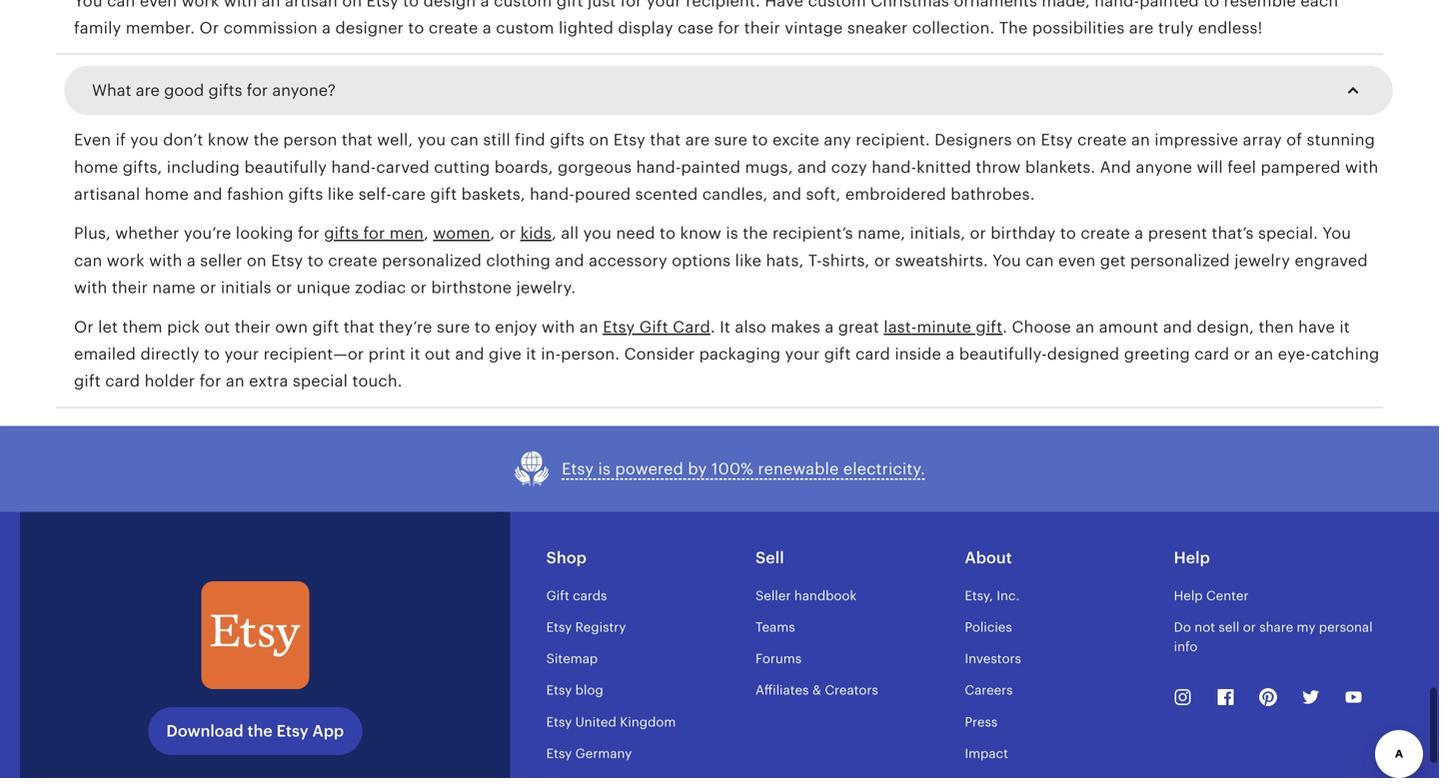 Task type: describe. For each thing, give the bounding box(es) containing it.
cutting
[[434, 158, 490, 176]]

teams link
[[756, 620, 795, 635]]

gift down "great"
[[824, 345, 851, 363]]

etsy left app
[[277, 723, 309, 741]]

designers
[[935, 131, 1012, 149]]

&
[[813, 683, 822, 698]]

careers
[[965, 683, 1013, 698]]

a left "great"
[[825, 318, 834, 336]]

painted inside 'even if you don't know the person that well, you can still find gifts on etsy that are sure to excite any recipient. designers on etsy create an impressive array of stunning home gifts, including beautifully hand-carved cutting boards, gorgeous hand-painted mugs, and cozy hand-knitted throw blankets. and anyone will feel pampered with artisanal home and fashion gifts like self-care gift baskets, hand-poured scented candles, and soft, embroidered bathrobes.'
[[681, 158, 741, 176]]

family
[[74, 19, 121, 37]]

need
[[616, 225, 655, 243]]

work inside , all you need to know is the recipient's name, initials, or birthday to create a present that's special. you can work with a seller on etsy to create personalized clothing and accessory options like hats, t-shirts, or sweatshirts. you can even get personalized jewelry engraved with their name or initials or unique zodiac or birthstone jewelry.
[[107, 252, 145, 270]]

birthstone
[[431, 279, 512, 297]]

a left lighted
[[483, 19, 492, 37]]

will
[[1197, 158, 1224, 176]]

1 horizontal spatial card
[[856, 345, 891, 363]]

if
[[116, 131, 126, 149]]

hand- up embroidered
[[872, 158, 917, 176]]

custom right design at the left top of the page
[[494, 0, 552, 10]]

sell
[[1219, 620, 1240, 635]]

gifts right find
[[550, 131, 585, 149]]

etsy is powered by 100% renewable electricity.
[[562, 460, 926, 478]]

2 , from the left
[[490, 225, 495, 243]]

can down birthday
[[1026, 252, 1054, 270]]

teams
[[756, 620, 795, 635]]

help for help
[[1174, 549, 1211, 567]]

seller
[[200, 252, 242, 270]]

gifts down self-
[[324, 225, 359, 243]]

for right case
[[718, 19, 740, 37]]

enjoy
[[495, 318, 537, 336]]

even inside you can even work with an artisan on etsy to design a custom gift just for your recipient. have custom christmas ornaments made, hand-painted to resemble each family member. or commission a designer to create a custom lighted display case for their vintage sneaker collection. the possibilities are truly endless!
[[140, 0, 177, 10]]

commission
[[224, 19, 318, 37]]

kids link
[[520, 225, 552, 243]]

or inside . choose an amount and design, then have it emailed directly to your recipient—or print it out and give it in-person. consider packaging your gift card inside a beautifully-designed greeting card or an eye-catching gift card holder for an extra special touch.
[[1234, 345, 1251, 363]]

even inside , all you need to know is the recipient's name, initials, or birthday to create a present that's special. you can work with a seller on etsy to create personalized clothing and accessory options like hats, t-shirts, or sweatshirts. you can even get personalized jewelry engraved with their name or initials or unique zodiac or birthstone jewelry.
[[1059, 252, 1096, 270]]

and down including
[[193, 185, 223, 203]]

are inside you can even work with an artisan on etsy to design a custom gift just for your recipient. have custom christmas ornaments made, hand-painted to resemble each family member. or commission a designer to create a custom lighted display case for their vintage sneaker collection. the possibilities are truly endless!
[[1130, 19, 1154, 37]]

2 vertical spatial their
[[235, 318, 271, 336]]

they're
[[379, 318, 432, 336]]

or right initials,
[[970, 225, 987, 243]]

to left design at the left top of the page
[[403, 0, 419, 10]]

share
[[1260, 620, 1294, 635]]

impact
[[965, 747, 1009, 762]]

and inside , all you need to know is the recipient's name, initials, or birthday to create a present that's special. you can work with a seller on etsy to create personalized clothing and accessory options like hats, t-shirts, or sweatshirts. you can even get personalized jewelry engraved with their name or initials or unique zodiac or birthstone jewelry.
[[555, 252, 584, 270]]

to down design at the left top of the page
[[408, 19, 424, 37]]

holder
[[145, 373, 195, 391]]

own
[[275, 318, 308, 336]]

carved
[[376, 158, 430, 176]]

etsy inside button
[[562, 460, 594, 478]]

last-minute gift link
[[884, 318, 1003, 336]]

1 horizontal spatial it
[[526, 345, 537, 363]]

with inside 'even if you don't know the person that well, you can still find gifts on etsy that are sure to excite any recipient. designers on etsy create an impressive array of stunning home gifts, including beautifully hand-carved cutting boards, gorgeous hand-painted mugs, and cozy hand-knitted throw blankets. and anyone will feel pampered with artisanal home and fashion gifts like self-care gift baskets, hand-poured scented candles, and soft, embroidered bathrobes.'
[[1346, 158, 1379, 176]]

0 horizontal spatial it
[[410, 345, 421, 363]]

2 vertical spatial you
[[993, 252, 1022, 270]]

an down then
[[1255, 345, 1274, 363]]

etsy blog
[[547, 683, 604, 698]]

bathrobes.
[[951, 185, 1035, 203]]

and up greeting
[[1163, 318, 1193, 336]]

and down mugs,
[[773, 185, 802, 203]]

gifts down beautifully
[[288, 185, 323, 203]]

gifts for men link
[[324, 225, 424, 243]]

for inside . choose an amount and design, then have it emailed directly to your recipient—or print it out and give it in-person. consider packaging your gift card inside a beautifully-designed greeting card or an eye-catching gift card holder for an extra special touch.
[[200, 373, 221, 391]]

1 . from the left
[[711, 318, 716, 336]]

special.
[[1259, 225, 1319, 243]]

affiliates & creators
[[756, 683, 879, 698]]

or let them pick out their own gift that they're sure to enjoy with an etsy gift card . it also makes a great last-minute gift
[[74, 318, 1003, 336]]

with up the in-
[[542, 318, 575, 336]]

hand- up scented
[[636, 158, 681, 176]]

1 horizontal spatial you
[[418, 131, 446, 149]]

it
[[720, 318, 731, 336]]

can inside you can even work with an artisan on etsy to design a custom gift just for your recipient. have custom christmas ornaments made, hand-painted to resemble each family member. or commission a designer to create a custom lighted display case for their vintage sneaker collection. the possibilities are truly endless!
[[107, 0, 135, 10]]

an inside you can even work with an artisan on etsy to design a custom gift just for your recipient. have custom christmas ornaments made, hand-painted to resemble each family member. or commission a designer to create a custom lighted display case for their vintage sneaker collection. the possibilities are truly endless!
[[262, 0, 281, 10]]

pick
[[167, 318, 200, 336]]

policies link
[[965, 620, 1013, 635]]

gifts inside what are good gifts for anyone? dropdown button
[[208, 82, 242, 100]]

you can even work with an artisan on etsy to design a custom gift just for your recipient. have custom christmas ornaments made, hand-painted to resemble each family member. or commission a designer to create a custom lighted display case for their vintage sneaker collection. the possibilities are truly endless!
[[74, 0, 1339, 37]]

gift inside tab panel
[[640, 318, 669, 336]]

to right need
[[660, 225, 676, 243]]

100%
[[712, 460, 754, 478]]

you for artisanal
[[130, 131, 159, 149]]

the inside 'even if you don't know the person that well, you can still find gifts on etsy that are sure to excite any recipient. designers on etsy create an impressive array of stunning home gifts, including beautifully hand-carved cutting boards, gorgeous hand-painted mugs, and cozy hand-knitted throw blankets. and anyone will feel pampered with artisanal home and fashion gifts like self-care gift baskets, hand-poured scented candles, and soft, embroidered bathrobes.'
[[254, 131, 279, 149]]

are inside dropdown button
[[136, 82, 160, 100]]

with inside you can even work with an artisan on etsy to design a custom gift just for your recipient. have custom christmas ornaments made, hand-painted to resemble each family member. or commission a designer to create a custom lighted display case for their vintage sneaker collection. the possibilities are truly endless!
[[224, 0, 257, 10]]

design,
[[1197, 318, 1255, 336]]

on up gorgeous
[[589, 131, 609, 149]]

made,
[[1042, 0, 1091, 10]]

and left give
[[455, 345, 484, 363]]

designed
[[1047, 345, 1120, 363]]

etsy left germany
[[547, 747, 572, 762]]

a left present
[[1135, 225, 1144, 243]]

do
[[1174, 620, 1192, 635]]

recipient. inside you can even work with an artisan on etsy to design a custom gift just for your recipient. have custom christmas ornaments made, hand-painted to resemble each family member. or commission a designer to create a custom lighted display case for their vintage sneaker collection. the possibilities are truly endless!
[[686, 0, 761, 10]]

engraved
[[1295, 252, 1368, 270]]

0 horizontal spatial your
[[224, 345, 259, 363]]

etsy inside you can even work with an artisan on etsy to design a custom gift just for your recipient. have custom christmas ornaments made, hand-painted to resemble each family member. or commission a designer to create a custom lighted display case for their vintage sneaker collection. the possibilities are truly endless!
[[367, 0, 399, 10]]

that up print
[[344, 318, 375, 336]]

zodiac
[[355, 279, 406, 297]]

forums
[[756, 652, 802, 667]]

etsy up sitemap link
[[547, 620, 572, 635]]

etsy gift card link
[[603, 318, 711, 336]]

or left kids
[[500, 225, 516, 243]]

2 horizontal spatial it
[[1340, 318, 1350, 336]]

renewable
[[758, 460, 839, 478]]

by
[[688, 460, 707, 478]]

an inside 'even if you don't know the person that well, you can still find gifts on etsy that are sure to excite any recipient. designers on etsy create an impressive array of stunning home gifts, including beautifully hand-carved cutting boards, gorgeous hand-painted mugs, and cozy hand-knitted throw blankets. and anyone will feel pampered with artisanal home and fashion gifts like self-care gift baskets, hand-poured scented candles, and soft, embroidered bathrobes.'
[[1132, 131, 1151, 149]]

etsy germany
[[547, 747, 632, 762]]

seller
[[756, 589, 791, 604]]

for inside dropdown button
[[247, 82, 268, 100]]

you inside you can even work with an artisan on etsy to design a custom gift just for your recipient. have custom christmas ornaments made, hand-painted to resemble each family member. or commission a designer to create a custom lighted display case for their vintage sneaker collection. the possibilities are truly endless!
[[74, 0, 103, 10]]

1 , from the left
[[424, 225, 429, 243]]

or down seller on the top left of page
[[200, 279, 216, 297]]

that up scented
[[650, 131, 681, 149]]

etsy, inc.
[[965, 589, 1020, 604]]

find
[[515, 131, 546, 149]]

affiliates
[[756, 683, 809, 698]]

hand- down boards,
[[530, 185, 575, 203]]

to down plus, whether you're looking for gifts for men , women , or kids
[[308, 252, 324, 270]]

to inside 'even if you don't know the person that well, you can still find gifts on etsy that are sure to excite any recipient. designers on etsy create an impressive array of stunning home gifts, including beautifully hand-carved cutting boards, gorgeous hand-painted mugs, and cozy hand-knitted throw blankets. and anyone will feel pampered with artisanal home and fashion gifts like self-care gift baskets, hand-poured scented candles, and soft, embroidered bathrobes.'
[[752, 131, 768, 149]]

a left seller on the top left of page
[[187, 252, 196, 270]]

card
[[673, 318, 711, 336]]

in-
[[541, 345, 561, 363]]

special
[[293, 373, 348, 391]]

resemble
[[1224, 0, 1297, 10]]

work inside you can even work with an artisan on etsy to design a custom gift just for your recipient. have custom christmas ornaments made, hand-painted to resemble each family member. or commission a designer to create a custom lighted display case for their vintage sneaker collection. the possibilities are truly endless!
[[182, 0, 219, 10]]

download the etsy app
[[166, 723, 344, 741]]

an up the designed
[[1076, 318, 1095, 336]]

array
[[1243, 131, 1282, 149]]

can down plus,
[[74, 252, 102, 270]]

create down the gifts for men link
[[328, 252, 378, 270]]

know inside , all you need to know is the recipient's name, initials, or birthday to create a present that's special. you can work with a seller on etsy to create personalized clothing and accessory options like hats, t-shirts, or sweatshirts. you can even get personalized jewelry engraved with their name or initials or unique zodiac or birthstone jewelry.
[[680, 225, 722, 243]]

the inside , all you need to know is the recipient's name, initials, or birthday to create a present that's special. you can work with a seller on etsy to create personalized clothing and accessory options like hats, t-shirts, or sweatshirts. you can even get personalized jewelry engraved with their name or initials or unique zodiac or birthstone jewelry.
[[743, 225, 768, 243]]

gift down 'emailed'
[[74, 373, 101, 391]]

knitted
[[917, 158, 972, 176]]

create up get
[[1081, 225, 1131, 243]]

to left enjoy
[[475, 318, 491, 336]]

a down artisan
[[322, 19, 331, 37]]

careers link
[[965, 683, 1013, 698]]

soft,
[[806, 185, 841, 203]]

sitemap link
[[547, 652, 598, 667]]

recipient's
[[773, 225, 853, 243]]

pampered
[[1261, 158, 1341, 176]]

a right design at the left top of the page
[[481, 0, 490, 10]]

what are good gifts for anyone?
[[92, 82, 336, 100]]

eye-
[[1278, 345, 1311, 363]]

artisan
[[285, 0, 338, 10]]

2 vertical spatial the
[[248, 723, 273, 741]]

for up 'display'
[[621, 0, 642, 10]]

jewelry
[[1235, 252, 1291, 270]]

jewelry.
[[516, 279, 576, 297]]

not
[[1195, 620, 1216, 635]]

download the etsy app link
[[148, 708, 362, 756]]

that left well, on the top
[[342, 131, 373, 149]]

etsy up the person.
[[603, 318, 635, 336]]

and up soft,
[[798, 158, 827, 176]]

or inside do not sell or share my personal info
[[1243, 620, 1256, 635]]

to up endless!
[[1204, 0, 1220, 10]]

etsy left blog
[[547, 683, 572, 698]]

press link
[[965, 715, 998, 730]]

2 horizontal spatial card
[[1195, 345, 1230, 363]]

with up the name
[[149, 252, 182, 270]]

, all you need to know is the recipient's name, initials, or birthday to create a present that's special. you can work with a seller on etsy to create personalized clothing and accessory options like hats, t-shirts, or sweatshirts. you can even get personalized jewelry engraved with their name or initials or unique zodiac or birthstone jewelry.
[[74, 225, 1368, 297]]

choose
[[1012, 318, 1072, 336]]

or down name, at right
[[875, 252, 891, 270]]

my
[[1297, 620, 1316, 635]]

etsy down etsy blog link on the left bottom of the page
[[547, 715, 572, 730]]

2 personalized from the left
[[1131, 252, 1230, 270]]

, inside , all you need to know is the recipient's name, initials, or birthday to create a present that's special. you can work with a seller on etsy to create personalized clothing and accessory options like hats, t-shirts, or sweatshirts. you can even get personalized jewelry engraved with their name or initials or unique zodiac or birthstone jewelry.
[[552, 225, 557, 243]]

etsy is powered by 100% renewable electricity. button
[[514, 450, 926, 488]]

accessory
[[589, 252, 668, 270]]

0 vertical spatial out
[[204, 318, 230, 336]]

case
[[678, 19, 714, 37]]

you for birthstone
[[583, 225, 612, 243]]

hats,
[[766, 252, 804, 270]]

on up throw
[[1017, 131, 1037, 149]]

investors link
[[965, 652, 1022, 667]]

well,
[[377, 131, 413, 149]]

packaging
[[699, 345, 781, 363]]

to right birthday
[[1061, 225, 1077, 243]]

policies
[[965, 620, 1013, 635]]



Task type: vqa. For each thing, say whether or not it's contained in the screenshot.
electricity.
yes



Task type: locate. For each thing, give the bounding box(es) containing it.
1 horizontal spatial you
[[993, 252, 1022, 270]]

1 horizontal spatial your
[[647, 0, 682, 10]]

1 vertical spatial are
[[136, 82, 160, 100]]

create inside 'even if you don't know the person that well, you can still find gifts on etsy that are sure to excite any recipient. designers on etsy create an impressive array of stunning home gifts, including beautifully hand-carved cutting boards, gorgeous hand-painted mugs, and cozy hand-knitted throw blankets. and anyone will feel pampered with artisanal home and fashion gifts like self-care gift baskets, hand-poured scented candles, and soft, embroidered bathrobes.'
[[1078, 131, 1127, 149]]

1 vertical spatial sure
[[437, 318, 470, 336]]

etsy inside , all you need to know is the recipient's name, initials, or birthday to create a present that's special. you can work with a seller on etsy to create personalized clothing and accessory options like hats, t-shirts, or sweatshirts. you can even get personalized jewelry engraved with their name or initials or unique zodiac or birthstone jewelry.
[[271, 252, 303, 270]]

etsy united kingdom
[[547, 715, 676, 730]]

0 vertical spatial or
[[199, 19, 219, 37]]

let
[[98, 318, 118, 336]]

sure up mugs,
[[714, 131, 748, 149]]

app
[[312, 723, 344, 741]]

0 vertical spatial you
[[74, 0, 103, 10]]

looking
[[236, 225, 294, 243]]

create up 'and'
[[1078, 131, 1127, 149]]

for left men
[[363, 225, 385, 243]]

1 vertical spatial their
[[112, 279, 148, 297]]

hand- up possibilities
[[1095, 0, 1140, 10]]

collection.
[[913, 19, 995, 37]]

1 horizontal spatial is
[[726, 225, 739, 243]]

their inside , all you need to know is the recipient's name, initials, or birthday to create a present that's special. you can work with a seller on etsy to create personalized clothing and accessory options like hats, t-shirts, or sweatshirts. you can even get personalized jewelry engraved with their name or initials or unique zodiac or birthstone jewelry.
[[112, 279, 148, 297]]

them
[[122, 318, 163, 336]]

gifts,
[[123, 158, 162, 176]]

on inside , all you need to know is the recipient's name, initials, or birthday to create a present that's special. you can work with a seller on etsy to create personalized clothing and accessory options like hats, t-shirts, or sweatshirts. you can even get personalized jewelry engraved with their name or initials or unique zodiac or birthstone jewelry.
[[247, 252, 267, 270]]

etsy registry
[[547, 620, 626, 635]]

about
[[965, 549, 1012, 567]]

1 vertical spatial or
[[74, 318, 94, 336]]

like inside , all you need to know is the recipient's name, initials, or birthday to create a present that's special. you can work with a seller on etsy to create personalized clothing and accessory options like hats, t-shirts, or sweatshirts. you can even get personalized jewelry engraved with their name or initials or unique zodiac or birthstone jewelry.
[[735, 252, 762, 270]]

their left own at the left of the page
[[235, 318, 271, 336]]

don't
[[163, 131, 203, 149]]

or inside you can even work with an artisan on etsy to design a custom gift just for your recipient. have custom christmas ornaments made, hand-painted to resemble each family member. or commission a designer to create a custom lighted display case for their vintage sneaker collection. the possibilities are truly endless!
[[199, 19, 219, 37]]

name
[[152, 279, 196, 297]]

or right member.
[[199, 19, 219, 37]]

their inside you can even work with an artisan on etsy to design a custom gift just for your recipient. have custom christmas ornaments made, hand-painted to resemble each family member. or commission a designer to create a custom lighted display case for their vintage sneaker collection. the possibilities are truly endless!
[[744, 19, 781, 37]]

download
[[166, 723, 244, 741]]

help up do
[[1174, 589, 1203, 604]]

1 horizontal spatial even
[[1059, 252, 1096, 270]]

feel
[[1228, 158, 1257, 176]]

0 horizontal spatial you
[[74, 0, 103, 10]]

to up mugs,
[[752, 131, 768, 149]]

you down birthday
[[993, 252, 1022, 270]]

kids
[[520, 225, 552, 243]]

truly
[[1158, 19, 1194, 37]]

1 help from the top
[[1174, 549, 1211, 567]]

recipient. inside 'even if you don't know the person that well, you can still find gifts on etsy that are sure to excite any recipient. designers on etsy create an impressive array of stunning home gifts, including beautifully hand-carved cutting boards, gorgeous hand-painted mugs, and cozy hand-knitted throw blankets. and anyone will feel pampered with artisanal home and fashion gifts like self-care gift baskets, hand-poured scented candles, and soft, embroidered bathrobes.'
[[856, 131, 930, 149]]

0 vertical spatial gift
[[640, 318, 669, 336]]

sure inside 'even if you don't know the person that well, you can still find gifts on etsy that are sure to excite any recipient. designers on etsy create an impressive array of stunning home gifts, including beautifully hand-carved cutting boards, gorgeous hand-painted mugs, and cozy hand-knitted throw blankets. and anyone will feel pampered with artisanal home and fashion gifts like self-care gift baskets, hand-poured scented candles, and soft, embroidered bathrobes.'
[[714, 131, 748, 149]]

excite
[[773, 131, 820, 149]]

vintage
[[785, 19, 843, 37]]

1 horizontal spatial gift
[[640, 318, 669, 336]]

a inside . choose an amount and design, then have it emailed directly to your recipient—or print it out and give it in-person. consider packaging your gift card inside a beautifully-designed greeting card or an eye-catching gift card holder for an extra special touch.
[[946, 345, 955, 363]]

2 help from the top
[[1174, 589, 1203, 604]]

know inside 'even if you don't know the person that well, you can still find gifts on etsy that are sure to excite any recipient. designers on etsy create an impressive array of stunning home gifts, including beautifully hand-carved cutting boards, gorgeous hand-painted mugs, and cozy hand-knitted throw blankets. and anyone will feel pampered with artisanal home and fashion gifts like self-care gift baskets, hand-poured scented candles, and soft, embroidered bathrobes.'
[[208, 131, 249, 149]]

makes
[[771, 318, 821, 336]]

gift up lighted
[[557, 0, 583, 10]]

, left all
[[552, 225, 557, 243]]

1 horizontal spatial are
[[685, 131, 710, 149]]

plus,
[[74, 225, 111, 243]]

the right the download
[[248, 723, 273, 741]]

your up 'display'
[[647, 0, 682, 10]]

0 vertical spatial home
[[74, 158, 118, 176]]

minute
[[917, 318, 972, 336]]

gift up recipient—or
[[312, 318, 339, 336]]

help up help center
[[1174, 549, 1211, 567]]

even
[[74, 131, 111, 149]]

sure down birthstone
[[437, 318, 470, 336]]

the up 'hats,'
[[743, 225, 768, 243]]

you up engraved
[[1323, 225, 1352, 243]]

creators
[[825, 683, 879, 698]]

0 vertical spatial their
[[744, 19, 781, 37]]

also
[[735, 318, 767, 336]]

1 vertical spatial gift
[[547, 589, 570, 604]]

0 vertical spatial like
[[328, 185, 354, 203]]

1 horizontal spatial know
[[680, 225, 722, 243]]

0 horizontal spatial gift
[[547, 589, 570, 604]]

out right pick
[[204, 318, 230, 336]]

on inside you can even work with an artisan on etsy to design a custom gift just for your recipient. have custom christmas ornaments made, hand-painted to resemble each family member. or commission a designer to create a custom lighted display case for their vintage sneaker collection. the possibilities are truly endless!
[[342, 0, 362, 10]]

1 vertical spatial out
[[425, 345, 451, 363]]

1 vertical spatial know
[[680, 225, 722, 243]]

to
[[403, 0, 419, 10], [1204, 0, 1220, 10], [408, 19, 424, 37], [752, 131, 768, 149], [660, 225, 676, 243], [1061, 225, 1077, 243], [308, 252, 324, 270], [475, 318, 491, 336], [204, 345, 220, 363]]

1 horizontal spatial or
[[199, 19, 219, 37]]

0 vertical spatial help
[[1174, 549, 1211, 567]]

are left truly
[[1130, 19, 1154, 37]]

. left it
[[711, 318, 716, 336]]

1 horizontal spatial work
[[182, 0, 219, 10]]

1 horizontal spatial their
[[235, 318, 271, 336]]

have
[[765, 0, 804, 10]]

initials,
[[910, 225, 966, 243]]

or down "design,"
[[1234, 345, 1251, 363]]

out inside . choose an amount and design, then have it emailed directly to your recipient—or print it out and give it in-person. consider packaging your gift card inside a beautifully-designed greeting card or an eye-catching gift card holder for an extra special touch.
[[425, 345, 451, 363]]

you right well, on the top
[[418, 131, 446, 149]]

learn more about gifts on etsy tab panel
[[56, 0, 1384, 408]]

gift inside 'even if you don't know the person that well, you can still find gifts on etsy that are sure to excite any recipient. designers on etsy create an impressive array of stunning home gifts, including beautifully hand-carved cutting boards, gorgeous hand-painted mugs, and cozy hand-knitted throw blankets. and anyone will feel pampered with artisanal home and fashion gifts like self-care gift baskets, hand-poured scented candles, and soft, embroidered bathrobes.'
[[430, 185, 457, 203]]

0 vertical spatial sure
[[714, 131, 748, 149]]

0 vertical spatial are
[[1130, 19, 1154, 37]]

2 vertical spatial are
[[685, 131, 710, 149]]

2 horizontal spatial you
[[583, 225, 612, 243]]

0 vertical spatial painted
[[1140, 0, 1199, 10]]

or left let
[[74, 318, 94, 336]]

an up commission
[[262, 0, 281, 10]]

clothing
[[486, 252, 551, 270]]

an up the person.
[[580, 318, 599, 336]]

out
[[204, 318, 230, 336], [425, 345, 451, 363]]

or right initials on the top of the page
[[276, 279, 292, 297]]

women link
[[433, 225, 490, 243]]

0 horizontal spatial out
[[204, 318, 230, 336]]

the
[[254, 131, 279, 149], [743, 225, 768, 243], [248, 723, 273, 741]]

the up beautifully
[[254, 131, 279, 149]]

0 horizontal spatial are
[[136, 82, 160, 100]]

0 horizontal spatial work
[[107, 252, 145, 270]]

gifts right good in the left top of the page
[[208, 82, 242, 100]]

2 . from the left
[[1003, 318, 1008, 336]]

0 vertical spatial even
[[140, 0, 177, 10]]

0 horizontal spatial you
[[130, 131, 159, 149]]

with up let
[[74, 279, 107, 297]]

0 horizontal spatial recipient.
[[686, 0, 761, 10]]

etsy blog link
[[547, 683, 604, 698]]

etsy up gorgeous
[[614, 131, 646, 149]]

can
[[107, 0, 135, 10], [450, 131, 479, 149], [74, 252, 102, 270], [1026, 252, 1054, 270]]

etsy united kingdom link
[[547, 715, 676, 730]]

name,
[[858, 225, 906, 243]]

. choose an amount and design, then have it emailed directly to your recipient—or print it out and give it in-person. consider packaging your gift card inside a beautifully-designed greeting card or an eye-catching gift card holder for an extra special touch.
[[74, 318, 1380, 391]]

do not sell or share my personal info link
[[1174, 620, 1373, 655]]

designer
[[335, 19, 404, 37]]

an up anyone
[[1132, 131, 1151, 149]]

for
[[621, 0, 642, 10], [718, 19, 740, 37], [247, 82, 268, 100], [298, 225, 320, 243], [363, 225, 385, 243], [200, 373, 221, 391]]

their down have
[[744, 19, 781, 37]]

a down the minute
[[946, 345, 955, 363]]

etsy up designer
[[367, 0, 399, 10]]

personalized down men
[[382, 252, 482, 270]]

design
[[424, 0, 476, 10]]

fashion
[[227, 185, 284, 203]]

for right looking
[[298, 225, 320, 243]]

1 horizontal spatial ,
[[490, 225, 495, 243]]

, up clothing
[[490, 225, 495, 243]]

1 vertical spatial work
[[107, 252, 145, 270]]

0 vertical spatial the
[[254, 131, 279, 149]]

recipient. up case
[[686, 0, 761, 10]]

card down "design,"
[[1195, 345, 1230, 363]]

gift up beautifully-
[[976, 318, 1003, 336]]

beautifully-
[[959, 345, 1048, 363]]

self-
[[359, 185, 392, 203]]

know
[[208, 131, 249, 149], [680, 225, 722, 243]]

sneaker
[[848, 19, 908, 37]]

you up 'family'
[[74, 0, 103, 10]]

create down design at the left top of the page
[[429, 19, 478, 37]]

you right all
[[583, 225, 612, 243]]

is inside , all you need to know is the recipient's name, initials, or birthday to create a present that's special. you can work with a seller on etsy to create personalized clothing and accessory options like hats, t-shirts, or sweatshirts. you can even get personalized jewelry engraved with their name or initials or unique zodiac or birthstone jewelry.
[[726, 225, 739, 243]]

or
[[199, 19, 219, 37], [74, 318, 94, 336]]

custom left lighted
[[496, 19, 554, 37]]

hand- inside you can even work with an artisan on etsy to design a custom gift just for your recipient. have custom christmas ornaments made, hand-painted to resemble each family member. or commission a designer to create a custom lighted display case for their vintage sneaker collection. the possibilities are truly endless!
[[1095, 0, 1140, 10]]

t-
[[809, 252, 822, 270]]

care
[[392, 185, 426, 203]]

impressive
[[1155, 131, 1239, 149]]

0 horizontal spatial home
[[74, 158, 118, 176]]

cards
[[573, 589, 607, 604]]

sell
[[756, 549, 784, 567]]

are
[[1130, 19, 1154, 37], [136, 82, 160, 100], [685, 131, 710, 149]]

0 horizontal spatial ,
[[424, 225, 429, 243]]

any
[[824, 131, 852, 149]]

0 horizontal spatial card
[[105, 373, 140, 391]]

0 horizontal spatial .
[[711, 318, 716, 336]]

shirts,
[[822, 252, 870, 270]]

lighted
[[559, 19, 614, 37]]

just
[[588, 0, 616, 10]]

1 horizontal spatial sure
[[714, 131, 748, 149]]

0 horizontal spatial sure
[[437, 318, 470, 336]]

custom up vintage
[[808, 0, 867, 10]]

painted inside you can even work with an artisan on etsy to design a custom gift just for your recipient. have custom christmas ornaments made, hand-painted to resemble each family member. or commission a designer to create a custom lighted display case for their vintage sneaker collection. the possibilities are truly endless!
[[1140, 0, 1199, 10]]

. inside . choose an amount and design, then have it emailed directly to your recipient—or print it out and give it in-person. consider packaging your gift card inside a beautifully-designed greeting card or an eye-catching gift card holder for an extra special touch.
[[1003, 318, 1008, 336]]

impact link
[[965, 747, 1009, 762]]

0 vertical spatial is
[[726, 225, 739, 243]]

can up cutting
[[450, 131, 479, 149]]

beautifully
[[244, 158, 327, 176]]

1 vertical spatial recipient.
[[856, 131, 930, 149]]

0 vertical spatial work
[[182, 0, 219, 10]]

etsy left powered
[[562, 460, 594, 478]]

.
[[711, 318, 716, 336], [1003, 318, 1008, 336]]

gift cards link
[[547, 589, 607, 604]]

center
[[1207, 589, 1249, 604]]

to right directly
[[204, 345, 220, 363]]

personalized down present
[[1131, 252, 1230, 270]]

0 horizontal spatial know
[[208, 131, 249, 149]]

2 horizontal spatial you
[[1323, 225, 1352, 243]]

help center
[[1174, 589, 1249, 604]]

and down all
[[555, 252, 584, 270]]

handbook
[[795, 589, 857, 604]]

on down looking
[[247, 252, 267, 270]]

you're
[[184, 225, 231, 243]]

touch.
[[352, 373, 403, 391]]

0 horizontal spatial their
[[112, 279, 148, 297]]

0 horizontal spatial like
[[328, 185, 354, 203]]

to inside . choose an amount and design, then have it emailed directly to your recipient—or print it out and give it in-person. consider packaging your gift card inside a beautifully-designed greeting card or an eye-catching gift card holder for an extra special touch.
[[204, 345, 220, 363]]

1 horizontal spatial out
[[425, 345, 451, 363]]

0 vertical spatial recipient.
[[686, 0, 761, 10]]

1 horizontal spatial personalized
[[1131, 252, 1230, 270]]

know up options
[[680, 225, 722, 243]]

you inside , all you need to know is the recipient's name, initials, or birthday to create a present that's special. you can work with a seller on etsy to create personalized clothing and accessory options like hats, t-shirts, or sweatshirts. you can even get personalized jewelry engraved with their name or initials or unique zodiac or birthstone jewelry.
[[583, 225, 612, 243]]

1 vertical spatial painted
[[681, 158, 741, 176]]

can inside 'even if you don't know the person that well, you can still find gifts on etsy that are sure to excite any recipient. designers on etsy create an impressive array of stunning home gifts, including beautifully hand-carved cutting boards, gorgeous hand-painted mugs, and cozy hand-knitted throw blankets. and anyone will feel pampered with artisanal home and fashion gifts like self-care gift baskets, hand-poured scented candles, and soft, embroidered bathrobes.'
[[450, 131, 479, 149]]

or right zodiac
[[411, 279, 427, 297]]

hand- up self-
[[331, 158, 376, 176]]

1 vertical spatial even
[[1059, 252, 1096, 270]]

. up beautifully-
[[1003, 318, 1008, 336]]

even up member.
[[140, 0, 177, 10]]

get
[[1100, 252, 1126, 270]]

electricity.
[[844, 460, 926, 478]]

painted up candles, at the top
[[681, 158, 741, 176]]

recipient—or
[[264, 345, 364, 363]]

press
[[965, 715, 998, 730]]

1 vertical spatial is
[[598, 460, 611, 478]]

help center link
[[1174, 589, 1249, 604]]

have
[[1299, 318, 1336, 336]]

give
[[489, 345, 522, 363]]

1 personalized from the left
[[382, 252, 482, 270]]

1 horizontal spatial home
[[145, 185, 189, 203]]

men
[[390, 225, 424, 243]]

help for help center
[[1174, 589, 1203, 604]]

painted
[[1140, 0, 1199, 10], [681, 158, 741, 176]]

etsy registry link
[[547, 620, 626, 635]]

1 vertical spatial like
[[735, 252, 762, 270]]

possibilities
[[1033, 19, 1125, 37]]

card down 'emailed'
[[105, 373, 140, 391]]

2 horizontal spatial are
[[1130, 19, 1154, 37]]

like inside 'even if you don't know the person that well, you can still find gifts on etsy that are sure to excite any recipient. designers on etsy create an impressive array of stunning home gifts, including beautifully hand-carved cutting boards, gorgeous hand-painted mugs, and cozy hand-knitted throw blankets. and anyone will feel pampered with artisanal home and fashion gifts like self-care gift baskets, hand-poured scented candles, and soft, embroidered bathrobes.'
[[328, 185, 354, 203]]

last-
[[884, 318, 917, 336]]

on up designer
[[342, 0, 362, 10]]

0 horizontal spatial painted
[[681, 158, 741, 176]]

1 horizontal spatial .
[[1003, 318, 1008, 336]]

3 , from the left
[[552, 225, 557, 243]]

personal
[[1319, 620, 1373, 635]]

with up commission
[[224, 0, 257, 10]]

1 vertical spatial home
[[145, 185, 189, 203]]

your inside you can even work with an artisan on etsy to design a custom gift just for your recipient. have custom christmas ornaments made, hand-painted to resemble each family member. or commission a designer to create a custom lighted display case for their vintage sneaker collection. the possibilities are truly endless!
[[647, 0, 682, 10]]

home
[[74, 158, 118, 176], [145, 185, 189, 203]]

1 vertical spatial help
[[1174, 589, 1203, 604]]

work
[[182, 0, 219, 10], [107, 252, 145, 270]]

0 horizontal spatial or
[[74, 318, 94, 336]]

card down "great"
[[856, 345, 891, 363]]

for right holder
[[200, 373, 221, 391]]

work down whether
[[107, 252, 145, 270]]

gift up consider
[[640, 318, 669, 336]]

gift inside you can even work with an artisan on etsy to design a custom gift just for your recipient. have custom christmas ornaments made, hand-painted to resemble each family member. or commission a designer to create a custom lighted display case for their vintage sneaker collection. the possibilities are truly endless!
[[557, 0, 583, 10]]

etsy up 'blankets.'
[[1041, 131, 1073, 149]]

2 horizontal spatial their
[[744, 19, 781, 37]]

do not sell or share my personal info
[[1174, 620, 1373, 655]]

2 horizontal spatial your
[[785, 345, 820, 363]]

poured
[[575, 185, 631, 203]]

1 horizontal spatial recipient.
[[856, 131, 930, 149]]

1 horizontal spatial like
[[735, 252, 762, 270]]

is inside button
[[598, 460, 611, 478]]

work up member.
[[182, 0, 219, 10]]

create inside you can even work with an artisan on etsy to design a custom gift just for your recipient. have custom christmas ornaments made, hand-painted to resemble each family member. or commission a designer to create a custom lighted display case for their vintage sneaker collection. the possibilities are truly endless!
[[429, 19, 478, 37]]

and
[[798, 158, 827, 176], [193, 185, 223, 203], [773, 185, 802, 203], [555, 252, 584, 270], [1163, 318, 1193, 336], [455, 345, 484, 363]]

an left extra
[[226, 373, 245, 391]]

0 vertical spatial know
[[208, 131, 249, 149]]

greeting
[[1124, 345, 1191, 363]]

1 horizontal spatial painted
[[1140, 0, 1199, 10]]

1 vertical spatial the
[[743, 225, 768, 243]]

your down makes
[[785, 345, 820, 363]]

0 horizontal spatial even
[[140, 0, 177, 10]]

anyone
[[1136, 158, 1193, 176]]

0 horizontal spatial personalized
[[382, 252, 482, 270]]

throw
[[976, 158, 1021, 176]]

personalized
[[382, 252, 482, 270], [1131, 252, 1230, 270]]

1 vertical spatial you
[[1323, 225, 1352, 243]]

0 horizontal spatial is
[[598, 460, 611, 478]]

2 horizontal spatial ,
[[552, 225, 557, 243]]

gift down cutting
[[430, 185, 457, 203]]

are inside 'even if you don't know the person that well, you can still find gifts on etsy that are sure to excite any recipient. designers on etsy create an impressive array of stunning home gifts, including beautifully hand-carved cutting boards, gorgeous hand-painted mugs, and cozy hand-knitted throw blankets. and anyone will feel pampered with artisanal home and fashion gifts like self-care gift baskets, hand-poured scented candles, and soft, embroidered bathrobes.'
[[685, 131, 710, 149]]

, left women link
[[424, 225, 429, 243]]



